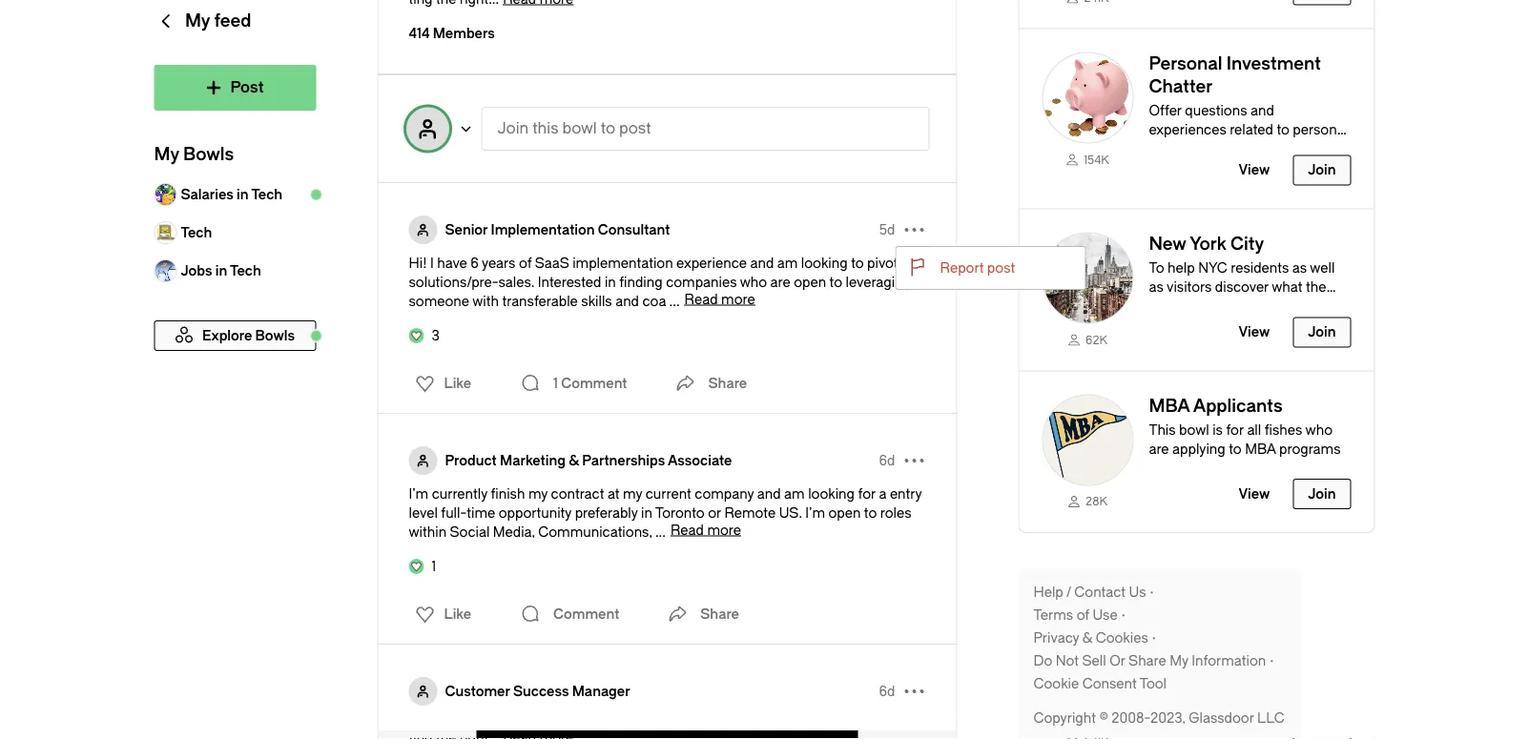 Task type: describe. For each thing, give the bounding box(es) containing it.
preferably
[[575, 505, 638, 521]]

tool
[[1140, 676, 1167, 692]]

image for bowl image for new york city
[[1043, 232, 1134, 324]]

has
[[1311, 299, 1334, 314]]

terms of use link
[[1034, 606, 1130, 625]]

for inside mba applicants this bowl is for all fishes who are applying to mba programs
[[1227, 423, 1244, 438]]

offer!
[[1150, 318, 1184, 334]]

personal
[[1150, 53, 1223, 74]]

personal investment chatter offer questions and experiences related to personal finance and investments
[[1150, 53, 1349, 157]]

programs
[[1280, 442, 1341, 457]]

... inside hi! i have 6 years of saas implementation experience and am looking to pivot to solutions/pre-sales. interested in finding companies who are open to leveraging someone with transferable skills and coa ...
[[670, 293, 680, 309]]

the
[[1307, 280, 1327, 295]]

jobs
[[181, 263, 212, 279]]

with
[[473, 293, 499, 309]]

share inside help / contact us terms of use privacy & cookies do not sell or share my information cookie consent tool
[[1129, 653, 1167, 669]]

finding
[[620, 274, 663, 290]]

what
[[1272, 280, 1303, 295]]

solutions/pre-
[[409, 274, 499, 290]]

this
[[1150, 423, 1176, 438]]

mba applicants this bowl is for all fishes who are applying to mba programs
[[1150, 396, 1341, 457]]

1 vertical spatial as
[[1150, 280, 1164, 295]]

product marketing & partnerships associate
[[445, 453, 732, 469]]

5d link
[[880, 220, 896, 240]]

popular
[[1234, 299, 1282, 314]]

sales.
[[499, 274, 535, 290]]

and up related
[[1251, 103, 1275, 119]]

to right pivot
[[902, 255, 915, 271]]

like button for 3
[[404, 368, 477, 399]]

toogle identity image for senior implementation consultant
[[409, 216, 438, 244]]

1 for 1 comment
[[554, 376, 558, 391]]

am for remote
[[785, 486, 805, 502]]

to left pivot
[[851, 255, 864, 271]]

post inside report post menu item
[[988, 260, 1016, 276]]

share button for 1 comment
[[671, 365, 747, 403]]

62k link
[[1043, 332, 1134, 348]]

offer
[[1150, 103, 1182, 119]]

or
[[1110, 653, 1126, 669]]

experiences
[[1150, 122, 1227, 138]]

bowls
[[183, 145, 234, 165]]

... inside i'm currently finish my contract at my current company and am looking for a entry level full-time opportunity preferably in toronto or remote us. i'm open to roles within social media, communications, ...
[[656, 524, 666, 540]]

senior implementation consultant
[[445, 222, 670, 238]]

feed
[[214, 11, 251, 31]]

5d
[[880, 222, 896, 238]]

share for who
[[709, 376, 747, 391]]

like for 3
[[444, 376, 472, 391]]

154k link
[[1043, 151, 1134, 167]]

report post
[[941, 260, 1016, 276]]

join this bowl to post
[[498, 120, 651, 137]]

1 horizontal spatial as
[[1293, 261, 1308, 276]]

open inside hi! i have 6 years of saas implementation experience and am looking to pivot to solutions/pre-sales. interested in finding companies who are open to leveraging someone with transferable skills and coa ...
[[794, 274, 827, 290]]

to left leveraging
[[830, 274, 843, 290]]

copyright
[[1034, 711, 1097, 726]]

more for who
[[722, 292, 756, 307]]

city
[[1286, 299, 1308, 314]]

comment button
[[515, 596, 624, 634]]

help / contact us link
[[1034, 583, 1158, 602]]

in inside i'm currently finish my contract at my current company and am looking for a entry level full-time opportunity preferably in toronto or remote us. i'm open to roles within social media, communications, ...
[[641, 505, 653, 521]]

more for toronto
[[708, 523, 742, 538]]

to inside mba applicants this bowl is for all fishes who are applying to mba programs
[[1229, 442, 1242, 457]]

hi!
[[409, 255, 427, 271]]

in inside salaries in tech link
[[237, 187, 249, 202]]

62k
[[1086, 333, 1108, 347]]

personal
[[1294, 122, 1349, 138]]

do not sell or share my information link
[[1034, 652, 1278, 671]]

open inside i'm currently finish my contract at my current company and am looking for a entry level full-time opportunity preferably in toronto or remote us. i'm open to roles within social media, communications, ...
[[829, 505, 861, 521]]

tech link
[[154, 214, 316, 252]]

to inside personal investment chatter offer questions and experiences related to personal finance and investments
[[1277, 122, 1290, 138]]

full-
[[441, 505, 467, 521]]

associate
[[668, 453, 732, 469]]

join
[[498, 120, 529, 137]]

and down experiences
[[1200, 141, 1224, 157]]

pivot
[[868, 255, 899, 271]]

who inside hi! i have 6 years of saas implementation experience and am looking to pivot to solutions/pre-sales. interested in finding companies who are open to leveraging someone with transferable skills and coa ...
[[740, 274, 767, 290]]

read for ...
[[685, 292, 718, 307]]

visitors
[[1167, 280, 1212, 295]]

to inside new york city to help nyc residents as well as visitors discover what the world's most popular city has to offer!
[[1337, 299, 1350, 314]]

my inside help / contact us terms of use privacy & cookies do not sell or share my information cookie consent tool
[[1170, 653, 1189, 669]]

0 vertical spatial comment
[[562, 376, 628, 391]]

someone
[[409, 293, 470, 309]]

fishes
[[1265, 423, 1303, 438]]

cookie
[[1034, 676, 1080, 692]]

experience
[[677, 255, 747, 271]]

of for terms
[[1077, 608, 1090, 623]]

414
[[409, 25, 430, 41]]

read more button for toronto
[[671, 523, 742, 538]]

salaries in tech link
[[154, 176, 316, 214]]

chatter
[[1150, 76, 1213, 96]]

for inside i'm currently finish my contract at my current company and am looking for a entry level full-time opportunity preferably in toronto or remote us. i'm open to roles within social media, communications, ...
[[858, 486, 876, 502]]

and right experience
[[751, 255, 774, 271]]

interested
[[538, 274, 602, 290]]

marketing
[[500, 453, 566, 469]]

is
[[1213, 423, 1223, 438]]

discover
[[1216, 280, 1269, 295]]

use
[[1093, 608, 1118, 623]]

a
[[879, 486, 887, 502]]

salaries in tech
[[181, 187, 283, 202]]

of for years
[[519, 255, 532, 271]]

to
[[1150, 261, 1165, 276]]

success
[[513, 684, 569, 700]]

level
[[409, 505, 438, 521]]

and down 'finding' on the left top of the page
[[616, 293, 639, 309]]

roles
[[881, 505, 912, 521]]

senior
[[445, 222, 488, 238]]

hi! i have 6 years of saas implementation experience and am looking to pivot to solutions/pre-sales. interested in finding companies who are open to leveraging someone with transferable skills and coa ...
[[409, 255, 915, 309]]

do
[[1034, 653, 1053, 669]]

read for communications,
[[671, 523, 704, 538]]

finish
[[491, 486, 525, 502]]

414 members
[[409, 25, 495, 41]]

salaries
[[181, 187, 234, 202]]

6d link for product marketing & partnerships associate
[[880, 451, 896, 471]]

report post menu item
[[897, 247, 1086, 289]]

tech for jobs in tech
[[230, 263, 261, 279]]

6d link for customer success manager
[[880, 682, 896, 701]]

& inside button
[[569, 453, 579, 469]]

opportunity
[[499, 505, 572, 521]]

companies
[[666, 274, 737, 290]]

bowl inside mba applicants this bowl is for all fishes who are applying to mba programs
[[1180, 423, 1210, 438]]

entry
[[890, 486, 922, 502]]

york
[[1190, 234, 1227, 254]]

my bowls
[[154, 145, 234, 165]]

2008-
[[1112, 711, 1151, 726]]

contract
[[551, 486, 605, 502]]



Task type: vqa. For each thing, say whether or not it's contained in the screenshot.
107.8K Reviews
no



Task type: locate. For each thing, give the bounding box(es) containing it.
0 horizontal spatial my
[[529, 486, 548, 502]]

0 vertical spatial 6d link
[[880, 451, 896, 471]]

0 horizontal spatial 1
[[432, 559, 436, 575]]

are
[[771, 274, 791, 290], [1150, 442, 1170, 457]]

manager
[[572, 684, 631, 700]]

& inside help / contact us terms of use privacy & cookies do not sell or share my information cookie consent tool
[[1083, 630, 1093, 646]]

read more button for who
[[685, 292, 756, 307]]

who
[[740, 274, 767, 290], [1306, 423, 1333, 438]]

to up investments
[[1277, 122, 1290, 138]]

2 vertical spatial toogle identity image
[[409, 447, 438, 475]]

terms
[[1034, 608, 1074, 623]]

post right report
[[988, 260, 1016, 276]]

1 6d link from the top
[[880, 451, 896, 471]]

1 for 1
[[432, 559, 436, 575]]

applying
[[1173, 442, 1226, 457]]

0 vertical spatial my
[[185, 11, 210, 31]]

like for 1
[[444, 607, 472, 622]]

0 vertical spatial mba
[[1150, 396, 1190, 416]]

read down companies
[[685, 292, 718, 307]]

1 horizontal spatial bowl
[[1180, 423, 1210, 438]]

related
[[1230, 122, 1274, 138]]

of inside help / contact us terms of use privacy & cookies do not sell or share my information cookie consent tool
[[1077, 608, 1090, 623]]

read more button down companies
[[685, 292, 756, 307]]

read down toronto at the left bottom of the page
[[671, 523, 704, 538]]

0 vertical spatial share
[[709, 376, 747, 391]]

post inside join this bowl to post button
[[619, 120, 651, 137]]

bowl inside button
[[563, 120, 597, 137]]

read
[[685, 292, 718, 307], [671, 523, 704, 538]]

2 6d link from the top
[[880, 682, 896, 701]]

of up sales.
[[519, 255, 532, 271]]

0 vertical spatial more
[[722, 292, 756, 307]]

like up customer
[[444, 607, 472, 622]]

my feed link
[[154, 0, 316, 65]]

1 inside 1 comment button
[[554, 376, 558, 391]]

0 vertical spatial &
[[569, 453, 579, 469]]

consultant
[[598, 222, 670, 238]]

0 vertical spatial like
[[444, 376, 472, 391]]

looking up leveraging
[[802, 255, 848, 271]]

1 vertical spatial image for bowl image
[[1043, 232, 1134, 324]]

am for open
[[778, 255, 798, 271]]

0 vertical spatial of
[[519, 255, 532, 271]]

1 horizontal spatial 1
[[554, 376, 558, 391]]

0 vertical spatial are
[[771, 274, 791, 290]]

1 my from the left
[[529, 486, 548, 502]]

mba up this
[[1150, 396, 1190, 416]]

read more button down or
[[671, 523, 742, 538]]

leveraging
[[846, 274, 912, 290]]

toogle identity image
[[405, 106, 451, 152], [409, 216, 438, 244], [409, 447, 438, 475]]

help
[[1034, 585, 1064, 600]]

privacy & cookies link
[[1034, 629, 1160, 648]]

share for toronto
[[701, 607, 740, 622]]

transferable
[[502, 293, 578, 309]]

like button for 1
[[404, 599, 477, 630]]

2 like button from the top
[[404, 599, 477, 630]]

my for my feed
[[185, 11, 210, 31]]

6
[[471, 255, 479, 271]]

sell
[[1083, 653, 1107, 669]]

my right at
[[623, 486, 643, 502]]

implementation
[[491, 222, 595, 238]]

comment up product marketing & partnerships associate
[[562, 376, 628, 391]]

coa
[[643, 293, 667, 309]]

6d for product marketing & partnerships associate
[[880, 453, 896, 469]]

1 image for bowl image from the top
[[1043, 52, 1134, 144]]

most
[[1198, 299, 1231, 314]]

1 vertical spatial i'm
[[806, 505, 826, 521]]

0 horizontal spatial &
[[569, 453, 579, 469]]

0 horizontal spatial my
[[154, 145, 179, 165]]

toogle identity image up hi!
[[409, 216, 438, 244]]

1 vertical spatial of
[[1077, 608, 1090, 623]]

tech up jobs
[[181, 225, 212, 241]]

read more down or
[[671, 523, 742, 538]]

1 vertical spatial toogle identity image
[[409, 216, 438, 244]]

my for my bowls
[[154, 145, 179, 165]]

0 vertical spatial tech
[[251, 187, 283, 202]]

tech down "tech" link
[[230, 263, 261, 279]]

1 horizontal spatial who
[[1306, 423, 1333, 438]]

toogle identity image
[[409, 678, 438, 706]]

... down toronto at the left bottom of the page
[[656, 524, 666, 540]]

open left leveraging
[[794, 274, 827, 290]]

senior implementation consultant button
[[445, 220, 670, 240]]

i
[[430, 255, 434, 271]]

comment up manager
[[554, 607, 620, 622]]

0 horizontal spatial for
[[858, 486, 876, 502]]

1 down within
[[432, 559, 436, 575]]

toogle identity image for product marketing & partnerships associate
[[409, 447, 438, 475]]

read more down companies
[[685, 292, 756, 307]]

more
[[722, 292, 756, 307], [708, 523, 742, 538]]

& up contract on the left of the page
[[569, 453, 579, 469]]

1 vertical spatial like
[[444, 607, 472, 622]]

i'm up level
[[409, 486, 429, 502]]

my
[[529, 486, 548, 502], [623, 486, 643, 502]]

0 horizontal spatial who
[[740, 274, 767, 290]]

0 vertical spatial read more
[[685, 292, 756, 307]]

are inside mba applicants this bowl is for all fishes who are applying to mba programs
[[1150, 442, 1170, 457]]

1 vertical spatial 6d
[[880, 684, 896, 700]]

my up opportunity
[[529, 486, 548, 502]]

bowl right this
[[563, 120, 597, 137]]

my left information
[[1170, 653, 1189, 669]]

of inside hi! i have 6 years of saas implementation experience and am looking to pivot to solutions/pre-sales. interested in finding companies who are open to leveraging someone with transferable skills and coa ...
[[519, 255, 532, 271]]

to right 'applying'
[[1229, 442, 1242, 457]]

city
[[1231, 234, 1265, 254]]

am inside i'm currently finish my contract at my current company and am looking for a entry level full-time opportunity preferably in toronto or remote us. i'm open to roles within social media, communications, ...
[[785, 486, 805, 502]]

my left "bowls"
[[154, 145, 179, 165]]

0 vertical spatial for
[[1227, 423, 1244, 438]]

... right coa
[[670, 293, 680, 309]]

mba
[[1150, 396, 1190, 416], [1246, 442, 1277, 457]]

1 like from the top
[[444, 376, 472, 391]]

1 vertical spatial 1
[[432, 559, 436, 575]]

share button
[[671, 365, 747, 403], [663, 596, 740, 634]]

customer
[[445, 684, 510, 700]]

and up remote
[[758, 486, 781, 502]]

image for bowl image up 62k link
[[1043, 232, 1134, 324]]

us
[[1130, 585, 1147, 600]]

0 vertical spatial image for bowl image
[[1043, 52, 1134, 144]]

0 vertical spatial 1
[[554, 376, 558, 391]]

0 vertical spatial as
[[1293, 261, 1308, 276]]

1 vertical spatial am
[[785, 486, 805, 502]]

1 horizontal spatial mba
[[1246, 442, 1277, 457]]

& down terms of use link at bottom
[[1083, 630, 1093, 646]]

0 horizontal spatial open
[[794, 274, 827, 290]]

©
[[1100, 711, 1109, 726]]

1 vertical spatial 6d link
[[880, 682, 896, 701]]

2 image for bowl image from the top
[[1043, 232, 1134, 324]]

share button for comment
[[663, 596, 740, 634]]

image for bowl image
[[1043, 52, 1134, 144], [1043, 232, 1134, 324], [1043, 394, 1134, 486]]

2 vertical spatial share
[[1129, 653, 1167, 669]]

toogle identity image left product
[[409, 447, 438, 475]]

applicants
[[1194, 396, 1283, 416]]

image for bowl image up 28k 'link'
[[1043, 394, 1134, 486]]

open left "roles" at the right bottom
[[829, 505, 861, 521]]

0 vertical spatial read
[[685, 292, 718, 307]]

1 vertical spatial for
[[858, 486, 876, 502]]

not
[[1056, 653, 1080, 669]]

to right this
[[601, 120, 616, 137]]

this
[[533, 120, 559, 137]]

0 vertical spatial like button
[[404, 368, 477, 399]]

of left use
[[1077, 608, 1090, 623]]

0 vertical spatial am
[[778, 255, 798, 271]]

3
[[432, 328, 440, 344]]

2 vertical spatial tech
[[230, 263, 261, 279]]

3 image for bowl image from the top
[[1043, 394, 1134, 486]]

privacy
[[1034, 630, 1080, 646]]

0 vertical spatial share button
[[671, 365, 747, 403]]

0 vertical spatial post
[[619, 120, 651, 137]]

2 6d from the top
[[880, 684, 896, 700]]

to left "roles" at the right bottom
[[865, 505, 877, 521]]

1 vertical spatial ...
[[656, 524, 666, 540]]

bowl up 'applying'
[[1180, 423, 1210, 438]]

cookie consent tool link
[[1034, 675, 1167, 694]]

0 horizontal spatial ...
[[656, 524, 666, 540]]

mba down all
[[1246, 442, 1277, 457]]

company
[[695, 486, 754, 502]]

like button down 3
[[404, 368, 477, 399]]

are right companies
[[771, 274, 791, 290]]

llc
[[1258, 711, 1285, 726]]

0 vertical spatial open
[[794, 274, 827, 290]]

image for bowl image for personal investment chatter
[[1043, 52, 1134, 144]]

1 vertical spatial my
[[154, 145, 179, 165]]

looking left a
[[808, 486, 855, 502]]

like button up toogle identity icon
[[404, 599, 477, 630]]

like up product
[[444, 376, 472, 391]]

2 like from the top
[[444, 607, 472, 622]]

0 horizontal spatial as
[[1150, 280, 1164, 295]]

1 horizontal spatial my
[[185, 11, 210, 31]]

1 vertical spatial open
[[829, 505, 861, 521]]

looking for i'm
[[808, 486, 855, 502]]

us.
[[779, 505, 802, 521]]

my inside my feed link
[[185, 11, 210, 31]]

2 vertical spatial my
[[1170, 653, 1189, 669]]

0 vertical spatial toogle identity image
[[405, 106, 451, 152]]

1 vertical spatial share button
[[663, 596, 740, 634]]

1 horizontal spatial are
[[1150, 442, 1170, 457]]

1 horizontal spatial i'm
[[806, 505, 826, 521]]

1 horizontal spatial &
[[1083, 630, 1093, 646]]

6d for customer success manager
[[880, 684, 896, 700]]

or
[[708, 505, 721, 521]]

0 vertical spatial looking
[[802, 255, 848, 271]]

2 vertical spatial image for bowl image
[[1043, 394, 1134, 486]]

1 horizontal spatial ...
[[670, 293, 680, 309]]

image for bowl image up "154k" link
[[1043, 52, 1134, 144]]

1 vertical spatial looking
[[808, 486, 855, 502]]

0 vertical spatial i'm
[[409, 486, 429, 502]]

0 vertical spatial read more button
[[685, 292, 756, 307]]

in inside hi! i have 6 years of saas implementation experience and am looking to pivot to solutions/pre-sales. interested in finding companies who are open to leveraging someone with transferable skills and coa ...
[[605, 274, 616, 290]]

toogle identity image left join
[[405, 106, 451, 152]]

customer success manager button
[[445, 682, 631, 701]]

28k
[[1086, 495, 1108, 509]]

more down companies
[[722, 292, 756, 307]]

2 my from the left
[[623, 486, 643, 502]]

i'm right us.
[[806, 505, 826, 521]]

1 horizontal spatial open
[[829, 505, 861, 521]]

post right this
[[619, 120, 651, 137]]

currently
[[432, 486, 488, 502]]

1 vertical spatial tech
[[181, 225, 212, 241]]

who up programs
[[1306, 423, 1333, 438]]

customer success manager
[[445, 684, 631, 700]]

investment
[[1227, 53, 1322, 74]]

1 vertical spatial &
[[1083, 630, 1093, 646]]

0 horizontal spatial mba
[[1150, 396, 1190, 416]]

1 vertical spatial are
[[1150, 442, 1170, 457]]

0 horizontal spatial bowl
[[563, 120, 597, 137]]

1 vertical spatial read more
[[671, 523, 742, 538]]

looking inside i'm currently finish my contract at my current company and am looking for a entry level full-time opportunity preferably in toronto or remote us. i'm open to roles within social media, communications, ...
[[808, 486, 855, 502]]

tech up "tech" link
[[251, 187, 283, 202]]

2 horizontal spatial my
[[1170, 653, 1189, 669]]

image for bowl image for mba applicants
[[1043, 394, 1134, 486]]

to inside button
[[601, 120, 616, 137]]

toronto
[[656, 505, 705, 521]]

am up us.
[[785, 486, 805, 502]]

like button
[[404, 368, 477, 399], [404, 599, 477, 630]]

1 vertical spatial bowl
[[1180, 423, 1210, 438]]

help / contact us terms of use privacy & cookies do not sell or share my information cookie consent tool
[[1034, 585, 1267, 692]]

in
[[237, 187, 249, 202], [215, 263, 227, 279], [605, 274, 616, 290], [641, 505, 653, 521]]

are down this
[[1150, 442, 1170, 457]]

in inside jobs in tech link
[[215, 263, 227, 279]]

in right jobs
[[215, 263, 227, 279]]

jobs in tech link
[[154, 252, 316, 290]]

read more
[[685, 292, 756, 307], [671, 523, 742, 538]]

questions
[[1186, 103, 1248, 119]]

all
[[1248, 423, 1262, 438]]

1 horizontal spatial my
[[623, 486, 643, 502]]

1 horizontal spatial post
[[988, 260, 1016, 276]]

for left a
[[858, 486, 876, 502]]

read more for who
[[685, 292, 756, 307]]

i'm currently finish my contract at my current company and am looking for a entry level full-time opportunity preferably in toronto or remote us. i'm open to roles within social media, communications, ...
[[409, 486, 922, 540]]

new
[[1150, 234, 1187, 254]]

for
[[1227, 423, 1244, 438], [858, 486, 876, 502]]

in down current
[[641, 505, 653, 521]]

image attached to post image
[[378, 731, 957, 740]]

2023,
[[1151, 711, 1186, 726]]

media,
[[493, 524, 535, 540]]

am inside hi! i have 6 years of saas implementation experience and am looking to pivot to solutions/pre-sales. interested in finding companies who are open to leveraging someone with transferable skills and coa ...
[[778, 255, 798, 271]]

looking for leveraging
[[802, 255, 848, 271]]

28k link
[[1043, 494, 1134, 510]]

nyc
[[1199, 261, 1228, 276]]

1 vertical spatial post
[[988, 260, 1016, 276]]

6d link
[[880, 451, 896, 471], [880, 682, 896, 701]]

0 vertical spatial 6d
[[880, 453, 896, 469]]

in down implementation
[[605, 274, 616, 290]]

consent
[[1083, 676, 1137, 692]]

0 vertical spatial bowl
[[563, 120, 597, 137]]

1 horizontal spatial for
[[1227, 423, 1244, 438]]

to right has
[[1337, 299, 1350, 314]]

1 6d from the top
[[880, 453, 896, 469]]

1 horizontal spatial of
[[1077, 608, 1090, 623]]

to
[[601, 120, 616, 137], [1277, 122, 1290, 138], [851, 255, 864, 271], [902, 255, 915, 271], [830, 274, 843, 290], [1337, 299, 1350, 314], [1229, 442, 1242, 457], [865, 505, 877, 521]]

communications,
[[539, 524, 653, 540]]

in right "salaries"
[[237, 187, 249, 202]]

as down to
[[1150, 280, 1164, 295]]

tech for salaries in tech
[[251, 187, 283, 202]]

am right experience
[[778, 255, 798, 271]]

for right is
[[1227, 423, 1244, 438]]

0 horizontal spatial are
[[771, 274, 791, 290]]

jobs in tech
[[181, 263, 261, 279]]

0 horizontal spatial i'm
[[409, 486, 429, 502]]

looking inside hi! i have 6 years of saas implementation experience and am looking to pivot to solutions/pre-sales. interested in finding companies who are open to leveraging someone with transferable skills and coa ...
[[802, 255, 848, 271]]

join this bowl to post button
[[481, 107, 930, 151]]

are inside hi! i have 6 years of saas implementation experience and am looking to pivot to solutions/pre-sales. interested in finding companies who are open to leveraging someone with transferable skills and coa ...
[[771, 274, 791, 290]]

current
[[646, 486, 692, 502]]

1 vertical spatial like button
[[404, 599, 477, 630]]

1 vertical spatial comment
[[554, 607, 620, 622]]

as up what
[[1293, 261, 1308, 276]]

1 vertical spatial share
[[701, 607, 740, 622]]

1 up marketing
[[554, 376, 558, 391]]

who down experience
[[740, 274, 767, 290]]

copyright © 2008-2023, glassdoor llc
[[1034, 711, 1285, 726]]

partnerships
[[582, 453, 665, 469]]

bowl
[[563, 120, 597, 137], [1180, 423, 1210, 438]]

...
[[670, 293, 680, 309], [656, 524, 666, 540]]

1 vertical spatial read more button
[[671, 523, 742, 538]]

well
[[1311, 261, 1336, 276]]

1 vertical spatial mba
[[1246, 442, 1277, 457]]

to inside i'm currently finish my contract at my current company and am looking for a entry level full-time opportunity preferably in toronto or remote us. i'm open to roles within social media, communications, ...
[[865, 505, 877, 521]]

who inside mba applicants this bowl is for all fishes who are applying to mba programs
[[1306, 423, 1333, 438]]

have
[[437, 255, 467, 271]]

tech
[[251, 187, 283, 202], [181, 225, 212, 241], [230, 263, 261, 279]]

my feed
[[185, 11, 251, 31]]

0 vertical spatial ...
[[670, 293, 680, 309]]

1 vertical spatial read
[[671, 523, 704, 538]]

and inside i'm currently finish my contract at my current company and am looking for a entry level full-time opportunity preferably in toronto or remote us. i'm open to roles within social media, communications, ...
[[758, 486, 781, 502]]

0 horizontal spatial post
[[619, 120, 651, 137]]

1 vertical spatial more
[[708, 523, 742, 538]]

read more for toronto
[[671, 523, 742, 538]]

my left feed
[[185, 11, 210, 31]]

more down or
[[708, 523, 742, 538]]

0 vertical spatial who
[[740, 274, 767, 290]]

0 horizontal spatial of
[[519, 255, 532, 271]]

like
[[444, 376, 472, 391], [444, 607, 472, 622]]

1 like button from the top
[[404, 368, 477, 399]]

1 vertical spatial who
[[1306, 423, 1333, 438]]

1 comment button
[[515, 365, 632, 403]]



